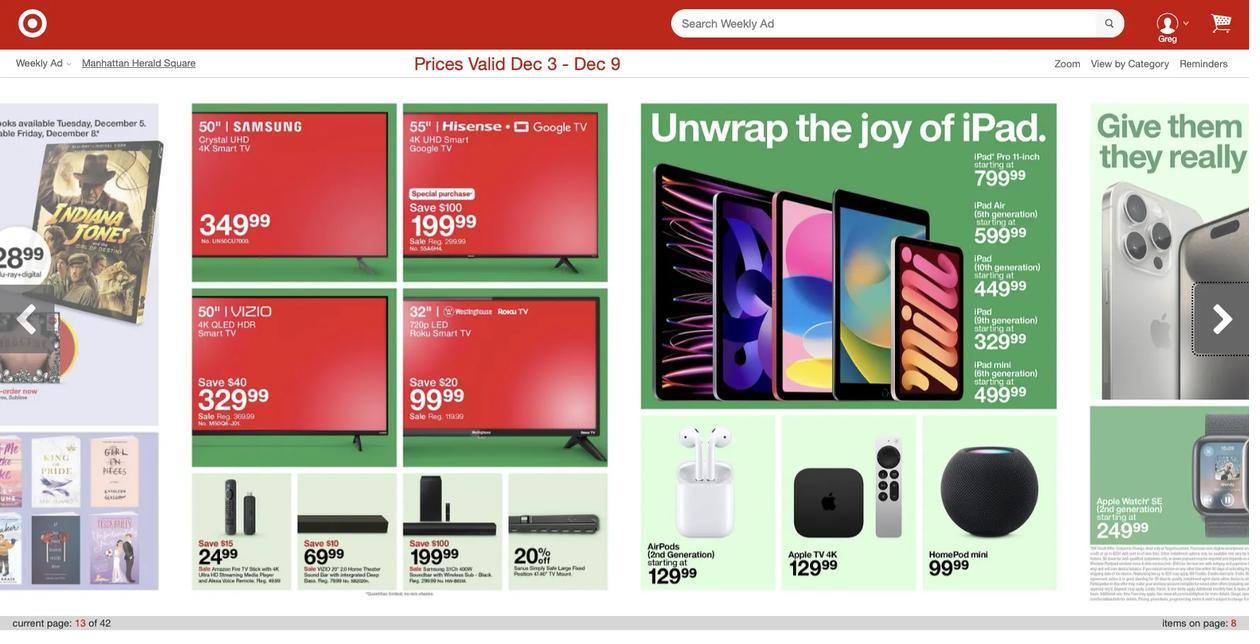 Task type: describe. For each thing, give the bounding box(es) containing it.
13
[[75, 617, 86, 629]]

current page: 13 of 42
[[12, 617, 111, 629]]

Search Weekly Ad search field
[[671, 9, 1125, 38]]

zoom-in element
[[1055, 57, 1081, 69]]

manhattan herald square
[[82, 57, 196, 69]]

reminders link
[[1180, 56, 1239, 70]]

weekly ad
[[16, 57, 63, 69]]

herald
[[132, 57, 161, 69]]

view
[[1091, 57, 1112, 69]]

1 page: from the left
[[47, 617, 72, 629]]

by
[[1115, 57, 1126, 69]]

3
[[547, 52, 557, 74]]

view by category
[[1091, 57, 1169, 69]]

page 12 image
[[0, 87, 175, 608]]

ad
[[50, 57, 63, 69]]

9
[[611, 52, 621, 74]]

prices valid dec 3 - dec 9
[[414, 52, 621, 74]]

page 13 image
[[175, 87, 625, 608]]

2 page: from the left
[[1203, 617, 1228, 629]]

1 dec from the left
[[511, 52, 542, 74]]

2 dec from the left
[[574, 52, 606, 74]]

manhattan
[[82, 57, 129, 69]]

view by category link
[[1091, 57, 1180, 69]]

42
[[100, 617, 111, 629]]

go to target.com image
[[18, 9, 47, 37]]

prices
[[414, 52, 463, 74]]



Task type: locate. For each thing, give the bounding box(es) containing it.
1 horizontal spatial page:
[[1203, 617, 1228, 629]]

manhattan herald square link
[[82, 56, 206, 70]]

of
[[89, 617, 97, 629]]

zoom link
[[1055, 56, 1091, 70]]

greg
[[1159, 33, 1177, 44]]

weekly
[[16, 57, 48, 69]]

view your cart on target.com image
[[1211, 13, 1232, 33]]

dec right -
[[574, 52, 606, 74]]

dec
[[511, 52, 542, 74], [574, 52, 606, 74]]

on
[[1189, 617, 1201, 629]]

page: left 8
[[1203, 617, 1228, 629]]

current
[[12, 617, 44, 629]]

greg link
[[1146, 0, 1190, 46]]

zoom
[[1055, 57, 1081, 69]]

page: left 13
[[47, 617, 72, 629]]

8
[[1231, 617, 1237, 629]]

-
[[562, 52, 569, 74]]

form
[[671, 9, 1125, 38]]

1 horizontal spatial dec
[[574, 52, 606, 74]]

page 14 image
[[625, 87, 1074, 608]]

page 15 image
[[1074, 87, 1249, 608]]

page:
[[47, 617, 72, 629], [1203, 617, 1228, 629]]

dec left 3
[[511, 52, 542, 74]]

weekly ad link
[[16, 56, 82, 70]]

valid
[[468, 52, 506, 74]]

items
[[1162, 617, 1187, 629]]

0 horizontal spatial dec
[[511, 52, 542, 74]]

items on page: 8
[[1162, 617, 1237, 629]]

0 horizontal spatial page:
[[47, 617, 72, 629]]

reminders
[[1180, 57, 1228, 69]]

square
[[164, 57, 196, 69]]

category
[[1128, 57, 1169, 69]]



Task type: vqa. For each thing, say whether or not it's contained in the screenshot.
the Supply
no



